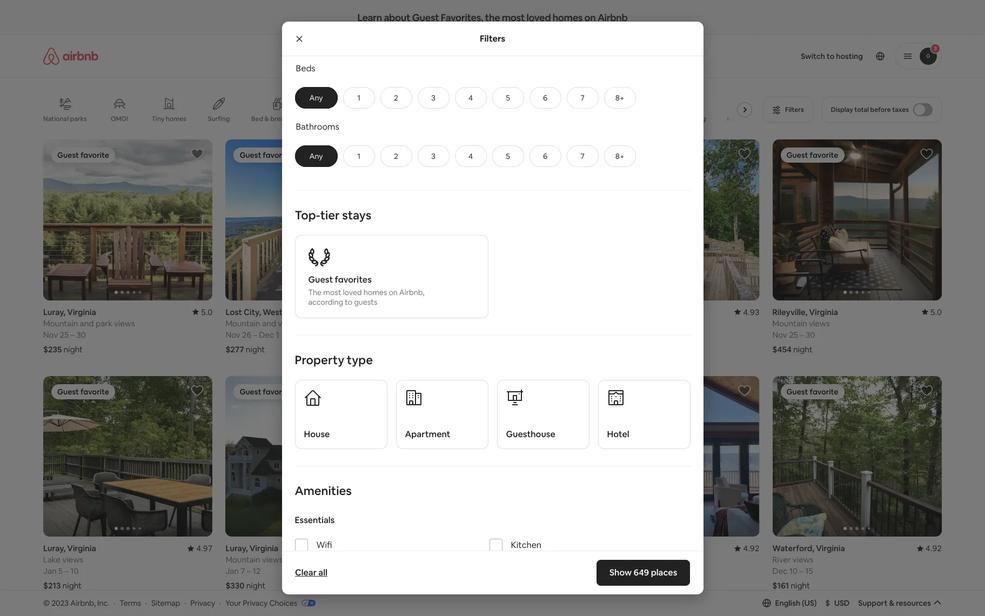 Task type: describe. For each thing, give the bounding box(es) containing it.
6 button for bathrooms
[[529, 145, 561, 167]]

7 button for beds
[[567, 87, 599, 109]]

learn about guest favorites, the most loved homes on airbnb link
[[353, 7, 632, 28]]

add
[[518, 51, 533, 61]]

any week button
[[456, 43, 509, 69]]

west for city,
[[263, 307, 283, 317]]

3 for beds
[[431, 93, 436, 103]]

– inside waterford, virginia river views dec 10 – 15 $161 night
[[799, 566, 804, 576]]

clear all button
[[289, 562, 333, 584]]

choices
[[269, 598, 297, 608]]

airbnb
[[598, 11, 628, 24]]

1 · from the left
[[114, 598, 115, 608]]

display total before taxes
[[831, 105, 909, 114]]

any for beds
[[309, 93, 323, 103]]

1 for bathrooms
[[357, 151, 360, 161]]

all
[[318, 567, 327, 578]]

house button
[[295, 380, 387, 449]]

– inside mountain and lake views jan 2 – 7
[[429, 329, 433, 340]]

5 for beds
[[506, 93, 510, 103]]

about
[[384, 11, 410, 24]]

mountain inside 'luray, virginia mountain and park views nov 25 – 30 $235 night'
[[43, 318, 78, 328]]

trending
[[679, 115, 706, 123]]

night inside rileyville, virginia mountain views nov 25 – 30 $454 night
[[793, 344, 813, 354]]

10 inside waterford, virginia river views dec 10 – 15 $161 night
[[789, 566, 798, 576]]

on inside "link"
[[584, 11, 596, 24]]

– inside luray, virginia lake views jan 5 – 10 $213 night
[[65, 566, 69, 576]]

1 for beds
[[357, 93, 360, 103]]

and inside great cacapon, west virginia mountain and valley views dec 10 – 15 $199 night
[[627, 555, 641, 565]]

jan for 2
[[408, 329, 421, 340]]

luray, for luray, virginia mountain and park views nov 25 – 30 $235 night
[[43, 307, 65, 317]]

lost
[[226, 307, 242, 317]]

8+ element for beds
[[615, 93, 624, 103]]

add to wishlist: luray, virginia image for 4.96
[[373, 384, 386, 397]]

5.0 out of 5 average rating image
[[922, 307, 942, 317]]

virginia inside 'luray, virginia mountain and park views nov 25 – 30 $235 night'
[[67, 307, 96, 317]]

any button for bathrooms
[[295, 145, 338, 167]]

total
[[855, 105, 869, 114]]

8+ for beds
[[615, 93, 624, 103]]

english (us)
[[775, 598, 817, 608]]

4 for bathrooms
[[469, 151, 473, 161]]

add to wishlist: waterford, virginia image
[[920, 384, 933, 397]]

rileyville, virginia mountain views nov 25 – 30 $454 night
[[773, 307, 838, 354]]

river
[[773, 555, 791, 565]]

5 for bathrooms
[[506, 151, 510, 161]]

wifi
[[316, 539, 332, 551]]

views inside 'luray, virginia mountain and park views nov 25 – 30 $235 night'
[[114, 318, 135, 328]]

add to wishlist: luray, virginia image
[[191, 148, 204, 161]]

great
[[590, 543, 612, 554]]

filters dialog
[[282, 0, 703, 616]]

kitchen
[[511, 539, 541, 551]]

show map
[[468, 550, 505, 560]]

(us)
[[802, 598, 817, 608]]

airbnb, inside guest favorites the most loved homes on airbnb, according to guests
[[399, 287, 425, 297]]

mountain inside luray, virginia mountain views jan 7 – 12 $330 night
[[226, 555, 260, 565]]

profile element
[[601, 35, 942, 78]]

bed
[[251, 115, 263, 123]]

1 button for beds
[[343, 87, 375, 109]]

the
[[308, 287, 322, 297]]

show for show 649 places
[[610, 567, 632, 578]]

8+ element for bathrooms
[[615, 151, 624, 161]]

beds
[[296, 63, 315, 74]]

3 button for bathrooms
[[417, 145, 449, 167]]

lake
[[460, 318, 475, 328]]

4 · from the left
[[219, 598, 221, 608]]

guests inside button
[[534, 51, 557, 61]]

night inside luray, virginia mountain views jan 7 – 12 $330 night
[[246, 581, 266, 591]]

2 for beds
[[394, 93, 398, 103]]

homes inside "link"
[[553, 11, 583, 24]]

surfing
[[208, 115, 230, 123]]

guest inside guest favorites the most loved homes on airbnb, according to guests
[[308, 274, 333, 285]]

15 inside waterford, virginia river views dec 10 – 15 $161 night
[[805, 566, 813, 576]]

2 button for bathrooms
[[380, 145, 412, 167]]

city,
[[244, 307, 261, 317]]

english
[[775, 598, 800, 608]]

dec inside the lost city, west virginia mountain and valley views nov 26 – dec 1 $277 night
[[259, 330, 274, 340]]

park
[[96, 318, 112, 328]]

your privacy choices
[[226, 598, 297, 608]]

homes inside guest favorites the most loved homes on airbnb, according to guests
[[364, 287, 387, 297]]

views inside the lost city, west virginia mountain and valley views nov 26 – dec 1 $277 night
[[301, 318, 321, 328]]

hotel button
[[598, 380, 690, 449]]

resources
[[896, 598, 931, 608]]

4 button for bathrooms
[[455, 145, 487, 167]]

favorites,
[[441, 11, 483, 24]]

views inside luray, virginia mountain views jan 7 – 12 $330 night
[[262, 555, 283, 565]]

usd
[[834, 598, 850, 608]]

7 inside luray, virginia mountain views jan 7 – 12 $330 night
[[241, 566, 245, 576]]

places
[[651, 567, 677, 578]]

on inside guest favorites the most loved homes on airbnb, according to guests
[[389, 287, 398, 297]]

support & resources
[[858, 598, 931, 608]]

show for show map
[[468, 550, 487, 560]]

luray, virginia mountain views jan 7 – 12 $330 night
[[226, 543, 283, 591]]

west for ferry,
[[463, 543, 483, 554]]

favorites
[[335, 274, 372, 285]]

20
[[623, 330, 632, 340]]

guesthouse
[[506, 429, 555, 440]]

6 for beds
[[543, 93, 548, 103]]

5 button for bathrooms
[[492, 145, 524, 167]]

$454
[[773, 344, 792, 354]]

25 inside 'luray, virginia mountain and park views nov 25 – 30 $235 night'
[[60, 329, 69, 340]]

terms
[[120, 598, 141, 608]]

6 button for beds
[[529, 87, 561, 109]]

inc.
[[97, 598, 109, 608]]

night inside great cacapon, west virginia mountain and valley views dec 10 – 15 $199 night
[[610, 581, 629, 591]]

2 button for beds
[[380, 87, 412, 109]]

$199
[[590, 581, 608, 591]]

omg!
[[111, 115, 128, 123]]

6 for bathrooms
[[543, 151, 548, 161]]

apartment button
[[396, 380, 488, 449]]

rileyville,
[[773, 307, 808, 317]]

property
[[295, 352, 344, 367]]

3 · from the left
[[184, 598, 186, 608]]

amenities
[[295, 483, 352, 498]]

sitemap link
[[151, 598, 180, 608]]

essentials
[[295, 515, 335, 526]]

display
[[831, 105, 853, 114]]

add to wishlist: fort valley, virginia image
[[556, 148, 569, 161]]

anywhere
[[411, 51, 447, 61]]

& for support
[[889, 598, 894, 608]]

views inside waterford, virginia river views dec 10 – 15 $161 night
[[793, 555, 814, 565]]

26
[[242, 330, 251, 340]]

hotel
[[607, 429, 629, 440]]

bed & breakfasts
[[251, 115, 303, 123]]

cacapon,
[[614, 543, 650, 554]]

top-tier stays
[[295, 207, 371, 223]]

clear
[[295, 567, 316, 578]]

harpers
[[408, 543, 438, 554]]

views inside great cacapon, west virginia mountain and valley views dec 10 – 15 $199 night
[[665, 555, 686, 565]]

west for cacapon,
[[652, 543, 672, 554]]

© 2023 airbnb, inc. ·
[[43, 598, 115, 608]]

add to wishlist: rileyville, virginia image
[[920, 148, 933, 161]]

4.93
[[743, 307, 760, 317]]

25 inside rileyville, virginia mountain views nov 25 – 30 $454 night
[[789, 330, 798, 340]]

– inside the lost city, west virginia mountain and valley views nov 26 – dec 1 $277 night
[[253, 330, 257, 340]]

10 inside great cacapon, west virginia mountain and valley views dec 10 – 15 $199 night
[[607, 566, 615, 576]]

property type
[[295, 352, 373, 367]]

night inside waterford, virginia river views dec 10 – 15 $161 night
[[791, 581, 810, 591]]

virginia inside great cacapon, west virginia mountain and valley views dec 10 – 15 $199 night
[[674, 543, 703, 554]]

5.0 for rileyville, virginia mountain views nov 25 – 30 $454 night
[[930, 307, 942, 317]]

tiny homes
[[152, 115, 186, 123]]

terms link
[[120, 598, 141, 608]]

4.93 out of 5 average rating image
[[735, 307, 760, 317]]

valley for dec
[[278, 318, 299, 328]]

7 button for bathrooms
[[567, 145, 599, 167]]

waterford,
[[773, 543, 814, 554]]

loved inside "link"
[[527, 11, 551, 24]]

15 inside great cacapon, west virginia mountain and valley views dec 10 – 15 $199 night
[[623, 566, 631, 576]]

2023
[[51, 598, 69, 608]]

views inside luray, virginia lake views jan 5 – 10 $213 night
[[62, 555, 83, 565]]

add guests button
[[509, 43, 588, 69]]

4.96 out of 5 average rating image
[[370, 543, 395, 554]]

taxes
[[892, 105, 909, 114]]



Task type: locate. For each thing, give the bounding box(es) containing it.
night
[[63, 344, 83, 354], [246, 344, 265, 354], [793, 344, 813, 354], [62, 581, 82, 591], [246, 581, 266, 591], [610, 581, 629, 591], [791, 581, 810, 591]]

virginia
[[67, 307, 96, 317], [284, 307, 313, 317], [809, 307, 838, 317], [67, 543, 96, 554], [485, 543, 513, 554], [250, 543, 278, 554], [674, 543, 703, 554], [816, 543, 845, 554]]

any element for bathrooms
[[306, 151, 326, 161]]

2 horizontal spatial west
[[652, 543, 672, 554]]

1 horizontal spatial jan
[[226, 566, 239, 576]]

1 vertical spatial 4 button
[[455, 145, 487, 167]]

5 inside luray, virginia lake views jan 5 – 10 $213 night
[[58, 566, 63, 576]]

1 8+ element from the top
[[615, 93, 624, 103]]

1 30 from the left
[[76, 329, 86, 340]]

5 button
[[492, 87, 524, 109], [492, 145, 524, 167]]

views inside rileyville, virginia mountain views nov 25 – 30 $454 night
[[809, 318, 830, 328]]

0 vertical spatial 4 button
[[455, 87, 487, 109]]

2 vertical spatial 1
[[276, 330, 279, 340]]

dec right 26
[[259, 330, 274, 340]]

virginia inside luray, virginia mountain views jan 7 – 12 $330 night
[[250, 543, 278, 554]]

show left the 649
[[610, 567, 632, 578]]

1 vertical spatial airbnb,
[[70, 598, 96, 608]]

2 2 button from the top
[[380, 145, 412, 167]]

1 vertical spatial 3 button
[[417, 145, 449, 167]]

mountain down rileyville,
[[773, 318, 807, 328]]

guests right to
[[354, 297, 377, 307]]

2 5.0 from the left
[[930, 307, 942, 317]]

virginia inside rileyville, virginia mountain views nov 25 – 30 $454 night
[[809, 307, 838, 317]]

2 horizontal spatial homes
[[553, 11, 583, 24]]

mountain inside great cacapon, west virginia mountain and valley views dec 10 – 15 $199 night
[[590, 555, 625, 565]]

15 left the 649
[[623, 566, 631, 576]]

any button for beds
[[295, 87, 338, 109]]

jan for 7
[[226, 566, 239, 576]]

1 horizontal spatial homes
[[364, 287, 387, 297]]

add guests
[[518, 51, 557, 61]]

3 button right add to wishlist: lost city, west virginia icon
[[417, 145, 449, 167]]

breakfasts
[[270, 115, 303, 123]]

2 30 from the left
[[806, 330, 815, 340]]

homes right tiny
[[166, 115, 186, 123]]

1 vertical spatial show
[[610, 567, 632, 578]]

any left week
[[465, 51, 479, 61]]

0 vertical spatial on
[[584, 11, 596, 24]]

& for bed
[[265, 115, 269, 123]]

2 3 from the top
[[431, 151, 436, 161]]

dec left 20
[[590, 330, 605, 340]]

& inside group
[[265, 115, 269, 123]]

1 8+ button from the top
[[604, 87, 636, 109]]

frames
[[733, 115, 754, 123]]

4 for beds
[[469, 93, 473, 103]]

english (us) button
[[762, 598, 817, 608]]

1 vertical spatial 3
[[431, 151, 436, 161]]

add to wishlist: luray, virginia image
[[191, 384, 204, 397], [373, 384, 386, 397]]

1 horizontal spatial loved
[[527, 11, 551, 24]]

10 up $199
[[607, 566, 615, 576]]

on right to
[[389, 287, 398, 297]]

3 button down anywhere at top
[[417, 87, 449, 109]]

and inside mountain and lake views jan 2 – 7
[[444, 318, 458, 328]]

valley inside the lost city, west virginia mountain and valley views nov 26 – dec 1 $277 night
[[278, 318, 299, 328]]

guest favorites the most loved homes on airbnb, according to guests
[[308, 274, 425, 307]]

0 horizontal spatial jan
[[43, 566, 57, 576]]

anywhere button
[[397, 43, 457, 69]]

$235
[[43, 344, 62, 354]]

3 down anywhere at top
[[431, 93, 436, 103]]

2 horizontal spatial nov
[[773, 330, 787, 340]]

loved inside guest favorites the most loved homes on airbnb, according to guests
[[343, 287, 362, 297]]

a-frames
[[726, 115, 754, 123]]

any for bathrooms
[[309, 151, 323, 161]]

show 649 places link
[[597, 560, 690, 586]]

2 1 button from the top
[[343, 145, 375, 167]]

0 horizontal spatial west
[[263, 307, 283, 317]]

649
[[634, 567, 649, 578]]

any week
[[465, 51, 500, 61]]

on
[[584, 11, 596, 24], [389, 287, 398, 297]]

0 horizontal spatial 30
[[76, 329, 86, 340]]

1 horizontal spatial guest
[[412, 11, 439, 24]]

0 horizontal spatial 4.92 out of 5 average rating image
[[735, 543, 760, 554]]

2 4 from the top
[[469, 151, 473, 161]]

1 horizontal spatial 5.0
[[930, 307, 942, 317]]

1 vertical spatial &
[[889, 598, 894, 608]]

1 vertical spatial guests
[[354, 297, 377, 307]]

10 down river
[[789, 566, 798, 576]]

virginia inside waterford, virginia river views dec 10 – 15 $161 night
[[816, 543, 845, 554]]

homes inside group
[[166, 115, 186, 123]]

privacy left your
[[190, 598, 215, 608]]

bathrooms
[[296, 121, 339, 132]]

dec up $199
[[590, 566, 605, 576]]

guest right about
[[412, 11, 439, 24]]

0 horizontal spatial 25
[[60, 329, 69, 340]]

top-
[[295, 207, 320, 223]]

luray, inside luray, virginia lake views jan 5 – 10 $213 night
[[43, 543, 65, 554]]

1 vertical spatial any element
[[306, 151, 326, 161]]

5
[[506, 93, 510, 103], [506, 151, 510, 161], [58, 566, 63, 576]]

1 3 button from the top
[[417, 87, 449, 109]]

15 down 'waterford,'
[[805, 566, 813, 576]]

1 10 from the left
[[70, 566, 79, 576]]

luray, inside luray, virginia mountain views jan 7 – 12 $330 night
[[226, 543, 248, 554]]

1 inside the lost city, west virginia mountain and valley views nov 26 – dec 1 $277 night
[[276, 330, 279, 340]]

mountain and lake views jan 2 – 7
[[408, 318, 498, 340]]

support & resources button
[[858, 598, 942, 608]]

1 vertical spatial on
[[389, 287, 398, 297]]

and inside 'luray, virginia mountain and park views nov 25 – 30 $235 night'
[[80, 318, 94, 328]]

any down bathrooms on the left top of page
[[309, 151, 323, 161]]

1 2 button from the top
[[380, 87, 412, 109]]

stays
[[342, 207, 371, 223]]

6 button
[[529, 87, 561, 109], [529, 145, 561, 167]]

mountain inside the lost city, west virginia mountain and valley views nov 26 – dec 1 $277 night
[[226, 318, 260, 328]]

$161
[[773, 581, 789, 591]]

2 horizontal spatial 10
[[789, 566, 798, 576]]

any element for beds
[[306, 93, 326, 103]]

1 vertical spatial 1 button
[[343, 145, 375, 167]]

6
[[543, 93, 548, 103], [543, 151, 548, 161]]

2 privacy from the left
[[243, 598, 268, 608]]

group
[[43, 89, 757, 131], [43, 139, 213, 300], [226, 139, 395, 300], [408, 139, 577, 300], [590, 139, 760, 300], [773, 139, 942, 300], [43, 376, 213, 537], [226, 376, 395, 537], [408, 376, 577, 537], [590, 376, 760, 537], [773, 376, 942, 537]]

type
[[347, 352, 373, 367]]

night down 12
[[246, 581, 266, 591]]

dec inside waterford, virginia river views dec 10 – 15 $161 night
[[773, 566, 788, 576]]

2 nov from the left
[[226, 330, 240, 340]]

2 10 from the left
[[607, 566, 615, 576]]

luray, for luray, virginia lake views jan 5 – 10 $213 night
[[43, 543, 65, 554]]

homes
[[553, 11, 583, 24], [166, 115, 186, 123], [364, 287, 387, 297]]

1 horizontal spatial guests
[[534, 51, 557, 61]]

4.97 out of 5 average rating image
[[188, 543, 213, 554]]

night down 26
[[246, 344, 265, 354]]

dec inside great cacapon, west virginia mountain and valley views dec 10 – 15 $199 night
[[590, 566, 605, 576]]

show inside show 649 places link
[[610, 567, 632, 578]]

0 vertical spatial guests
[[534, 51, 557, 61]]

0 horizontal spatial 15
[[607, 330, 615, 340]]

8+ button for bathrooms
[[604, 145, 636, 167]]

show map button
[[457, 542, 528, 568]]

· right terms link at bottom
[[145, 598, 147, 608]]

0 vertical spatial 6
[[543, 93, 548, 103]]

loved up add guests at the top of page
[[527, 11, 551, 24]]

night up © 2023 airbnb, inc. ·
[[62, 581, 82, 591]]

30 inside rileyville, virginia mountain views nov 25 – 30 $454 night
[[806, 330, 815, 340]]

None search field
[[397, 43, 588, 69]]

ferry,
[[440, 543, 461, 554]]

luray, virginia mountain and park views nov 25 – 30 $235 night
[[43, 307, 135, 354]]

1 vertical spatial 8+ element
[[615, 151, 624, 161]]

0 vertical spatial show
[[468, 550, 487, 560]]

0 vertical spatial any element
[[306, 93, 326, 103]]

1 nov from the left
[[43, 329, 58, 340]]

terms · sitemap · privacy ·
[[120, 598, 221, 608]]

– inside great cacapon, west virginia mountain and valley views dec 10 – 15 $199 night
[[617, 566, 621, 576]]

night right $235
[[63, 344, 83, 354]]

6 left the add to wishlist: fort valley, virginia image
[[543, 151, 548, 161]]

1 vertical spatial loved
[[343, 287, 362, 297]]

1 vertical spatial 6 button
[[529, 145, 561, 167]]

1 vertical spatial 4
[[469, 151, 473, 161]]

8+ element
[[615, 93, 624, 103], [615, 151, 624, 161]]

jan inside luray, virginia lake views jan 5 – 10 $213 night
[[43, 566, 57, 576]]

0 vertical spatial 8+
[[615, 93, 624, 103]]

most
[[502, 11, 525, 24], [323, 287, 341, 297]]

loved down favorites
[[343, 287, 362, 297]]

most inside "link"
[[502, 11, 525, 24]]

waterford, virginia river views dec 10 – 15 $161 night
[[773, 543, 845, 591]]

2 vertical spatial 2
[[423, 329, 428, 340]]

8+ for bathrooms
[[615, 151, 624, 161]]

5.0 for luray, virginia mountain and park views nov 25 – 30 $235 night
[[201, 307, 213, 317]]

1 any element from the top
[[306, 93, 326, 103]]

1 vertical spatial any
[[309, 93, 323, 103]]

4.97
[[196, 543, 213, 554]]

0 vertical spatial any
[[465, 51, 479, 61]]

1 horizontal spatial add to wishlist: luray, virginia image
[[373, 384, 386, 397]]

0 vertical spatial guest
[[412, 11, 439, 24]]

15
[[607, 330, 615, 340], [623, 566, 631, 576], [805, 566, 813, 576]]

4.92 out of 5 average rating image
[[735, 543, 760, 554], [917, 543, 942, 554]]

0 vertical spatial 8+ element
[[615, 93, 624, 103]]

3 nov from the left
[[773, 330, 787, 340]]

2 add to wishlist: luray, virginia image from the left
[[373, 384, 386, 397]]

and inside the lost city, west virginia mountain and valley views nov 26 – dec 1 $277 night
[[262, 318, 276, 328]]

1 vertical spatial most
[[323, 287, 341, 297]]

night right $454
[[793, 344, 813, 354]]

1 button down cabins
[[343, 145, 375, 167]]

2 7 button from the top
[[567, 145, 599, 167]]

1 privacy from the left
[[190, 598, 215, 608]]

0 horizontal spatial 5.0
[[201, 307, 213, 317]]

1 4 button from the top
[[455, 87, 487, 109]]

none search field containing anywhere
[[397, 43, 588, 69]]

0 horizontal spatial guests
[[354, 297, 377, 307]]

1 1 button from the top
[[343, 87, 375, 109]]

luray, up $235
[[43, 307, 65, 317]]

1 horizontal spatial most
[[502, 11, 525, 24]]

2 4.92 from the left
[[926, 543, 942, 554]]

1 vertical spatial 7 button
[[567, 145, 599, 167]]

4.81 out of 5 average rating image
[[552, 543, 577, 554]]

sitemap
[[151, 598, 180, 608]]

map
[[489, 550, 505, 560]]

2 any element from the top
[[306, 151, 326, 161]]

any button down bathrooms on the left top of page
[[295, 145, 338, 167]]

2 vertical spatial homes
[[364, 287, 387, 297]]

jan for 5
[[43, 566, 57, 576]]

0 horizontal spatial guest
[[308, 274, 333, 285]]

privacy right your
[[243, 598, 268, 608]]

your privacy choices link
[[226, 598, 316, 609]]

guests inside guest favorites the most loved homes on airbnb, according to guests
[[354, 297, 377, 307]]

national parks
[[43, 114, 87, 123]]

1 6 from the top
[[543, 93, 548, 103]]

mountain up 26
[[226, 318, 260, 328]]

5 button for beds
[[492, 87, 524, 109]]

guests right add
[[534, 51, 557, 61]]

1 6 button from the top
[[529, 87, 561, 109]]

3 right add to wishlist: lost city, west virginia icon
[[431, 151, 436, 161]]

4.92 out of 5 average rating image for great cacapon, west virginia mountain and valley views dec 10 – 15 $199 night
[[735, 543, 760, 554]]

any inside button
[[465, 51, 479, 61]]

1 3 from the top
[[431, 93, 436, 103]]

1 vertical spatial any button
[[295, 145, 338, 167]]

2 4.92 out of 5 average rating image from the left
[[917, 543, 942, 554]]

3 button for beds
[[417, 87, 449, 109]]

night right $199
[[610, 581, 629, 591]]

– inside luray, virginia mountain views jan 7 – 12 $330 night
[[247, 566, 251, 576]]

1 8+ from the top
[[615, 93, 624, 103]]

1 button up cabins
[[343, 87, 375, 109]]

nov up $235
[[43, 329, 58, 340]]

0 vertical spatial &
[[265, 115, 269, 123]]

west right ferry, on the left bottom
[[463, 543, 483, 554]]

show left map
[[468, 550, 487, 560]]

0 vertical spatial 1
[[357, 93, 360, 103]]

1 horizontal spatial 4.92
[[926, 543, 942, 554]]

25 up $235
[[60, 329, 69, 340]]

group containing national parks
[[43, 89, 757, 131]]

1 5 button from the top
[[492, 87, 524, 109]]

0 vertical spatial homes
[[553, 11, 583, 24]]

1 horizontal spatial show
[[610, 567, 632, 578]]

1 vertical spatial 2
[[394, 151, 398, 161]]

1 vertical spatial 5
[[506, 151, 510, 161]]

6 down add guests button on the top right of the page
[[543, 93, 548, 103]]

0 horizontal spatial on
[[389, 287, 398, 297]]

3 for bathrooms
[[431, 151, 436, 161]]

luray, up lake
[[43, 543, 65, 554]]

2 25 from the left
[[789, 330, 798, 340]]

mountain left lake
[[408, 318, 443, 328]]

national
[[43, 114, 69, 123]]

west inside great cacapon, west virginia mountain and valley views dec 10 – 15 $199 night
[[652, 543, 672, 554]]

mountain inside rileyville, virginia mountain views nov 25 – 30 $454 night
[[773, 318, 807, 328]]

1 horizontal spatial airbnb,
[[399, 287, 425, 297]]

1 any button from the top
[[295, 87, 338, 109]]

4 button
[[455, 87, 487, 109], [455, 145, 487, 167]]

mountain
[[43, 318, 78, 328], [408, 318, 443, 328], [226, 318, 260, 328], [773, 318, 807, 328], [226, 555, 260, 565], [590, 555, 625, 565]]

valley for 15
[[643, 555, 663, 565]]

2 6 from the top
[[543, 151, 548, 161]]

0 horizontal spatial &
[[265, 115, 269, 123]]

1 vertical spatial 8+ button
[[604, 145, 636, 167]]

10 inside luray, virginia lake views jan 5 – 10 $213 night
[[70, 566, 79, 576]]

1 vertical spatial 1
[[357, 151, 360, 161]]

& right bed
[[265, 115, 269, 123]]

add to wishlist: haymarket, virginia image
[[738, 148, 751, 161]]

2 inside mountain and lake views jan 2 – 7
[[423, 329, 428, 340]]

jan inside luray, virginia mountain views jan 7 – 12 $330 night
[[226, 566, 239, 576]]

views
[[114, 318, 135, 328], [477, 318, 498, 328], [301, 318, 321, 328], [809, 318, 830, 328], [62, 555, 83, 565], [262, 555, 283, 565], [665, 555, 686, 565], [793, 555, 814, 565]]

1 7 button from the top
[[567, 87, 599, 109]]

2 horizontal spatial 15
[[805, 566, 813, 576]]

week
[[481, 51, 500, 61]]

2 any button from the top
[[295, 145, 338, 167]]

0 horizontal spatial add to wishlist: luray, virginia image
[[191, 384, 204, 397]]

any up bathrooms on the left top of page
[[309, 93, 323, 103]]

learn about guest favorites, the most loved homes on airbnb
[[357, 11, 628, 24]]

1 4.92 from the left
[[743, 543, 760, 554]]

1 4.92 out of 5 average rating image from the left
[[735, 543, 760, 554]]

nov inside the lost city, west virginia mountain and valley views nov 26 – dec 1 $277 night
[[226, 330, 240, 340]]

1 horizontal spatial 15
[[623, 566, 631, 576]]

0 vertical spatial 7 button
[[567, 87, 599, 109]]

0 vertical spatial valley
[[278, 318, 299, 328]]

15 left 20
[[607, 330, 615, 340]]

5.0 out of 5 average rating image
[[192, 307, 213, 317]]

night up english (us)
[[791, 581, 810, 591]]

before
[[870, 105, 891, 114]]

4 button for beds
[[455, 87, 487, 109]]

virginia inside the lost city, west virginia mountain and valley views nov 26 – dec 1 $277 night
[[284, 307, 313, 317]]

0 horizontal spatial homes
[[166, 115, 186, 123]]

2 button
[[380, 87, 412, 109], [380, 145, 412, 167]]

· right the inc.
[[114, 598, 115, 608]]

0 vertical spatial 4
[[469, 93, 473, 103]]

guest
[[412, 11, 439, 24], [308, 274, 333, 285]]

3 button
[[417, 87, 449, 109], [417, 145, 449, 167]]

any button up cabins
[[295, 87, 338, 109]]

2 4 button from the top
[[455, 145, 487, 167]]

2 vertical spatial 5
[[58, 566, 63, 576]]

west inside the lost city, west virginia mountain and valley views nov 26 – dec 1 $277 night
[[263, 307, 283, 317]]

2 vertical spatial any
[[309, 151, 323, 161]]

1 vertical spatial 5 button
[[492, 145, 524, 167]]

1 vertical spatial guest
[[308, 274, 333, 285]]

1 4 from the top
[[469, 93, 473, 103]]

valley inside great cacapon, west virginia mountain and valley views dec 10 – 15 $199 night
[[643, 555, 663, 565]]

luray, right 4.97
[[226, 543, 248, 554]]

30 inside 'luray, virginia mountain and park views nov 25 – 30 $235 night'
[[76, 329, 86, 340]]

guest up the
[[308, 274, 333, 285]]

mountain inside mountain and lake views jan 2 – 7
[[408, 318, 443, 328]]

most inside guest favorites the most loved homes on airbnb, according to guests
[[323, 287, 341, 297]]

2 · from the left
[[145, 598, 147, 608]]

– inside 'luray, virginia mountain and park views nov 25 – 30 $235 night'
[[71, 329, 75, 340]]

2 8+ element from the top
[[615, 151, 624, 161]]

1 button for bathrooms
[[343, 145, 375, 167]]

add to wishlist: great cacapon, west virginia image
[[738, 384, 751, 397]]

25 up $454
[[789, 330, 798, 340]]

add to wishlist: luray, virginia image for 4.97
[[191, 384, 204, 397]]

2 6 button from the top
[[529, 145, 561, 167]]

8+ button for beds
[[604, 87, 636, 109]]

2 horizontal spatial jan
[[408, 329, 421, 340]]

&
[[265, 115, 269, 123], [889, 598, 894, 608]]

1 horizontal spatial 30
[[806, 330, 815, 340]]

nov inside rileyville, virginia mountain views nov 25 – 30 $454 night
[[773, 330, 787, 340]]

1 horizontal spatial nov
[[226, 330, 240, 340]]

mountain up $235
[[43, 318, 78, 328]]

$213
[[43, 581, 61, 591]]

1 horizontal spatial west
[[463, 543, 483, 554]]

night inside 'luray, virginia mountain and park views nov 25 – 30 $235 night'
[[63, 344, 83, 354]]

$
[[826, 598, 830, 608]]

2 8+ from the top
[[615, 151, 624, 161]]

8+ button
[[604, 87, 636, 109], [604, 145, 636, 167]]

1 vertical spatial 2 button
[[380, 145, 412, 167]]

0 horizontal spatial show
[[468, 550, 487, 560]]

& right support
[[889, 598, 894, 608]]

show 649 places
[[610, 567, 677, 578]]

virginia inside luray, virginia lake views jan 5 – 10 $213 night
[[67, 543, 96, 554]]

1 vertical spatial homes
[[166, 115, 186, 123]]

add to wishlist: lost city, west virginia image
[[373, 148, 386, 161]]

$ usd
[[826, 598, 850, 608]]

30
[[76, 329, 86, 340], [806, 330, 815, 340]]

nov left 26
[[226, 330, 240, 340]]

0 horizontal spatial privacy
[[190, 598, 215, 608]]

1 horizontal spatial valley
[[643, 555, 663, 565]]

1 vertical spatial 6
[[543, 151, 548, 161]]

homes up add guests button on the top right of the page
[[553, 11, 583, 24]]

dec down river
[[773, 566, 788, 576]]

1 5.0 from the left
[[201, 307, 213, 317]]

according
[[308, 297, 343, 307]]

1 horizontal spatial 25
[[789, 330, 798, 340]]

guests
[[534, 51, 557, 61], [354, 297, 377, 307]]

clear all
[[295, 567, 327, 578]]

10 up © 2023 airbnb, inc. ·
[[70, 566, 79, 576]]

0 horizontal spatial airbnb,
[[70, 598, 96, 608]]

any element up cabins
[[306, 93, 326, 103]]

4.92 out of 5 average rating image for waterford, virginia river views dec 10 – 15 $161 night
[[917, 543, 942, 554]]

luray, virginia lake views jan 5 – 10 $213 night
[[43, 543, 96, 591]]

luray, inside 'luray, virginia mountain and park views nov 25 – 30 $235 night'
[[43, 307, 65, 317]]

0 vertical spatial 6 button
[[529, 87, 561, 109]]

filters
[[480, 33, 505, 44]]

any element down bathrooms on the left top of page
[[306, 151, 326, 161]]

night inside luray, virginia lake views jan 5 – 10 $213 night
[[62, 581, 82, 591]]

0 horizontal spatial nov
[[43, 329, 58, 340]]

guest inside "link"
[[412, 11, 439, 24]]

1 add to wishlist: luray, virginia image from the left
[[191, 384, 204, 397]]

on left airbnb
[[584, 11, 596, 24]]

· left privacy link
[[184, 598, 186, 608]]

$277
[[226, 344, 244, 354]]

2 8+ button from the top
[[604, 145, 636, 167]]

0 horizontal spatial loved
[[343, 287, 362, 297]]

1 horizontal spatial on
[[584, 11, 596, 24]]

night inside the lost city, west virginia mountain and valley views nov 26 – dec 1 $277 night
[[246, 344, 265, 354]]

privacy link
[[190, 598, 215, 608]]

west up places
[[652, 543, 672, 554]]

0 vertical spatial 3
[[431, 93, 436, 103]]

nov inside 'luray, virginia mountain and park views nov 25 – 30 $235 night'
[[43, 329, 58, 340]]

4.81
[[561, 543, 577, 554]]

nov up $454
[[773, 330, 787, 340]]

1 vertical spatial valley
[[643, 555, 663, 565]]

$330
[[226, 581, 245, 591]]

privacy
[[190, 598, 215, 608], [243, 598, 268, 608]]

a-
[[726, 115, 733, 123]]

2 3 button from the top
[[417, 145, 449, 167]]

2 5 button from the top
[[492, 145, 524, 167]]

3
[[431, 93, 436, 103], [431, 151, 436, 161]]

0 vertical spatial 3 button
[[417, 87, 449, 109]]

west right city,
[[263, 307, 283, 317]]

luray, for luray, virginia mountain views jan 7 – 12 $330 night
[[226, 543, 248, 554]]

mountain down 'great'
[[590, 555, 625, 565]]

0 vertical spatial 2 button
[[380, 87, 412, 109]]

0 vertical spatial most
[[502, 11, 525, 24]]

mountain up 12
[[226, 555, 260, 565]]

0 horizontal spatial 10
[[70, 566, 79, 576]]

3 10 from the left
[[789, 566, 798, 576]]

views inside mountain and lake views jan 2 – 7
[[477, 318, 498, 328]]

1 25 from the left
[[60, 329, 69, 340]]

dec 15 – 20
[[590, 330, 632, 340]]

any element
[[306, 93, 326, 103], [306, 151, 326, 161]]

· left your
[[219, 598, 221, 608]]

apartment
[[405, 429, 450, 440]]

show inside show map button
[[468, 550, 487, 560]]

guesthouse button
[[497, 380, 589, 449]]

jan inside mountain and lake views jan 2 – 7
[[408, 329, 421, 340]]

– inside rileyville, virginia mountain views nov 25 – 30 $454 night
[[800, 330, 804, 340]]

7 inside mountain and lake views jan 2 – 7
[[435, 329, 440, 340]]

1 horizontal spatial 10
[[607, 566, 615, 576]]

1 button
[[343, 87, 375, 109], [343, 145, 375, 167]]

homes down favorites
[[364, 287, 387, 297]]

4.92 for waterford, virginia river views dec 10 – 15 $161 night
[[926, 543, 942, 554]]

2 for bathrooms
[[394, 151, 398, 161]]

0 horizontal spatial valley
[[278, 318, 299, 328]]

0 vertical spatial loved
[[527, 11, 551, 24]]

4.92 for great cacapon, west virginia mountain and valley views dec 10 – 15 $199 night
[[743, 543, 760, 554]]



Task type: vqa. For each thing, say whether or not it's contained in the screenshot.


